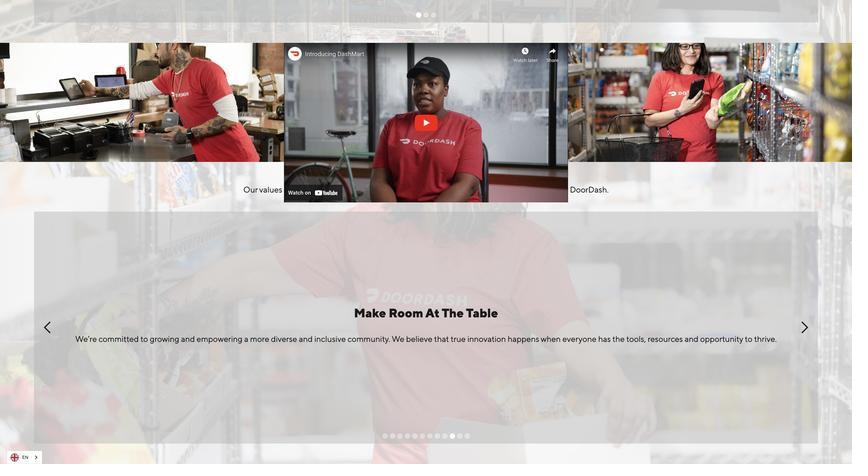 Task type: locate. For each thing, give the bounding box(es) containing it.
1 horizontal spatial to
[[745, 334, 753, 344]]

make left us
[[476, 185, 496, 194]]

we left "do,"
[[435, 185, 446, 194]]

0 vertical spatial the
[[307, 185, 319, 194]]

2 horizontal spatial the
[[613, 334, 625, 344]]

0 horizontal spatial to
[[140, 334, 148, 344]]

to left thrive.
[[745, 334, 753, 344]]

0 horizontal spatial make
[[354, 306, 386, 320]]

the
[[307, 185, 319, 194], [442, 306, 464, 320], [613, 334, 625, 344]]

our values in action our values guide the way we work, inform everything we do, and make us unapologetically doordash.
[[243, 168, 609, 194]]

make up community. at the bottom
[[354, 306, 386, 320]]

next slide image
[[798, 321, 811, 334]]

inform
[[369, 185, 393, 194]]

our up inform
[[366, 168, 389, 182]]

the right has
[[613, 334, 625, 344]]

empowering
[[197, 334, 242, 344]]

more
[[250, 334, 269, 344]]

1 horizontal spatial the
[[442, 306, 464, 320]]

everyone
[[563, 334, 597, 344]]

we
[[336, 185, 346, 194], [435, 185, 446, 194]]

work,
[[348, 185, 367, 194]]

1 vertical spatial carousel region
[[34, 212, 818, 444]]

the inside our values in action our values guide the way we work, inform everything we do, and make us unapologetically doordash.
[[307, 185, 319, 194]]

to
[[140, 334, 148, 344], [745, 334, 753, 344]]

everything
[[395, 185, 434, 194]]

guide
[[284, 185, 305, 194]]

true
[[451, 334, 466, 344]]

we
[[392, 334, 404, 344]]

the right at
[[442, 306, 464, 320]]

a
[[244, 334, 248, 344]]

growing
[[150, 334, 179, 344]]

2 vertical spatial the
[[613, 334, 625, 344]]

and right resources
[[685, 334, 699, 344]]

innovation
[[468, 334, 506, 344]]

that
[[434, 334, 449, 344]]

us
[[498, 185, 506, 194]]

1 vertical spatial make
[[354, 306, 386, 320]]

0 vertical spatial carousel region
[[34, 0, 818, 22]]

values
[[391, 168, 430, 182]]

1 horizontal spatial make
[[476, 185, 496, 194]]

0 vertical spatial our
[[366, 168, 389, 182]]

1 to from the left
[[140, 334, 148, 344]]

committed
[[99, 334, 139, 344]]

1 horizontal spatial we
[[435, 185, 446, 194]]

our left values
[[243, 185, 258, 194]]

carousel region
[[34, 0, 818, 22], [34, 212, 818, 444]]

in
[[433, 168, 444, 182]]

tools,
[[627, 334, 646, 344]]

at
[[426, 306, 440, 320]]

the left way on the top
[[307, 185, 319, 194]]

0 horizontal spatial our
[[243, 185, 258, 194]]

room
[[389, 306, 423, 320]]

0 horizontal spatial the
[[307, 185, 319, 194]]

carousel region containing make room at the table
[[34, 212, 818, 444]]

1 vertical spatial the
[[442, 306, 464, 320]]

we're committed to growing and empowering a more diverse and inclusive community. we believe that true innovation happens when everyone has the tools, resources and opportunity to thrive.
[[75, 334, 777, 344]]

make inside our values in action our values guide the way we work, inform everything we do, and make us unapologetically doordash.
[[476, 185, 496, 194]]

0 vertical spatial make
[[476, 185, 496, 194]]

we right way on the top
[[336, 185, 346, 194]]

to left growing
[[140, 334, 148, 344]]

and
[[461, 185, 475, 194], [181, 334, 195, 344], [299, 334, 313, 344], [685, 334, 699, 344]]

0 horizontal spatial we
[[336, 185, 346, 194]]

2 carousel region from the top
[[34, 212, 818, 444]]

and right "do,"
[[461, 185, 475, 194]]

table
[[466, 306, 498, 320]]

our
[[366, 168, 389, 182], [243, 185, 258, 194]]

1 vertical spatial our
[[243, 185, 258, 194]]

1 carousel region from the top
[[34, 0, 818, 22]]

make
[[476, 185, 496, 194], [354, 306, 386, 320]]

and inside our values in action our values guide the way we work, inform everything we do, and make us unapologetically doordash.
[[461, 185, 475, 194]]

unapologetically
[[508, 185, 568, 194]]

believe
[[406, 334, 433, 344]]

values
[[259, 185, 282, 194]]

inclusive
[[314, 334, 346, 344]]



Task type: vqa. For each thing, say whether or not it's contained in the screenshot.
the right the flexible
no



Task type: describe. For each thing, give the bounding box(es) containing it.
2 to from the left
[[745, 334, 753, 344]]

when
[[541, 334, 561, 344]]

previous slide image
[[41, 321, 54, 334]]

and right diverse
[[299, 334, 313, 344]]

1 we from the left
[[336, 185, 346, 194]]

1 horizontal spatial our
[[366, 168, 389, 182]]

diverse
[[271, 334, 297, 344]]

action
[[447, 168, 486, 182]]

has
[[598, 334, 611, 344]]

happens
[[508, 334, 539, 344]]

english flag image
[[11, 453, 19, 462]]

doordash.
[[570, 185, 609, 194]]

and right growing
[[181, 334, 195, 344]]

en link
[[7, 451, 42, 464]]

resources
[[648, 334, 683, 344]]

make room at the table
[[354, 306, 498, 320]]

community.
[[348, 334, 390, 344]]

opportunity
[[700, 334, 743, 344]]

do,
[[448, 185, 459, 194]]

way
[[320, 185, 334, 194]]

we're
[[75, 334, 97, 344]]

Language field
[[7, 451, 42, 464]]

thrive.
[[754, 334, 777, 344]]

en
[[22, 455, 28, 460]]

2 we from the left
[[435, 185, 446, 194]]



